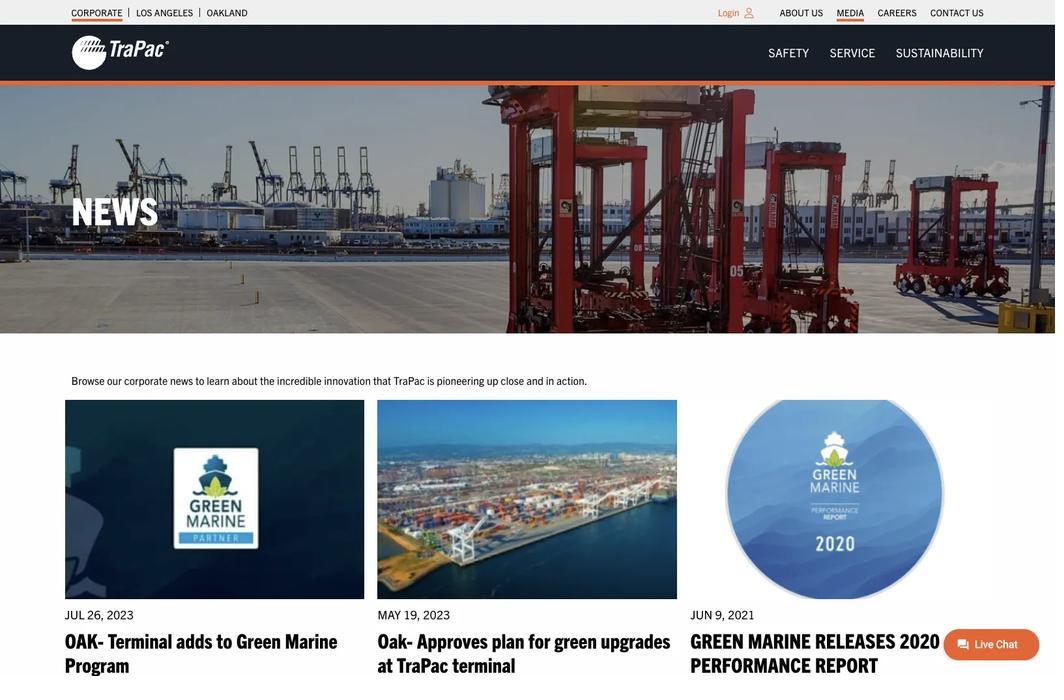 Task type: describe. For each thing, give the bounding box(es) containing it.
corporate image
[[71, 35, 169, 71]]

login
[[718, 7, 740, 18]]

jul
[[65, 608, 85, 623]]

plan
[[492, 628, 525, 653]]

jun
[[691, 608, 713, 623]]

marine
[[748, 628, 811, 653]]

los angeles
[[136, 7, 193, 18]]

service
[[830, 45, 876, 60]]

corporate
[[71, 7, 123, 18]]

close
[[501, 374, 524, 387]]

oak- terminal adds to green marine program article
[[65, 400, 365, 677]]

approves
[[417, 628, 488, 653]]

9,
[[716, 608, 726, 623]]

that
[[373, 374, 391, 387]]

los
[[136, 7, 152, 18]]

sustainability
[[897, 45, 984, 60]]

contact us
[[931, 7, 984, 18]]

oak-
[[378, 628, 413, 653]]

corporate
[[124, 374, 168, 387]]

angeles
[[154, 7, 193, 18]]

green
[[691, 628, 744, 653]]

media link
[[837, 3, 865, 22]]

26,
[[87, 608, 104, 623]]

media
[[837, 7, 865, 18]]

service link
[[820, 40, 886, 66]]

menu bar containing about us
[[773, 3, 991, 22]]

is
[[427, 374, 435, 387]]

trapac inside may 19, 2023 oak- approves plan for green upgrades at trapac terminal
[[397, 652, 449, 677]]

about
[[780, 7, 810, 18]]

upgrades
[[601, 628, 671, 653]]

browse
[[71, 374, 105, 387]]

2021
[[728, 608, 755, 623]]

safety link
[[759, 40, 820, 66]]

in
[[546, 374, 554, 387]]

our
[[107, 374, 122, 387]]

pioneering
[[437, 374, 485, 387]]

los angeles link
[[136, 3, 193, 22]]

learn
[[207, 374, 230, 387]]

about us link
[[780, 3, 824, 22]]

green
[[236, 628, 281, 653]]



Task type: locate. For each thing, give the bounding box(es) containing it.
1 horizontal spatial 2023
[[423, 608, 450, 623]]

2020
[[900, 628, 940, 653]]

contact
[[931, 7, 970, 18]]

program
[[65, 652, 129, 677]]

and
[[527, 374, 544, 387]]

light image
[[745, 8, 754, 18]]

news
[[170, 374, 193, 387]]

up
[[487, 374, 499, 387]]

2023
[[107, 608, 134, 623], [423, 608, 450, 623]]

to right adds
[[217, 628, 232, 653]]

safety
[[769, 45, 810, 60]]

2023 for terminal
[[107, 608, 134, 623]]

1 vertical spatial to
[[217, 628, 232, 653]]

oak-
[[65, 628, 104, 653]]

0 horizontal spatial to
[[196, 374, 204, 387]]

login link
[[718, 7, 740, 18]]

us for about us
[[812, 7, 824, 18]]

oak- approves plan for green upgrades at trapac terminal article
[[378, 400, 678, 677]]

may 19, 2023 oak- approves plan for green upgrades at trapac terminal
[[378, 608, 671, 677]]

1 vertical spatial menu bar
[[759, 40, 995, 66]]

about us
[[780, 7, 824, 18]]

jun 9, 2021 green marine releases 2020 performance report
[[691, 608, 940, 677]]

for
[[529, 628, 551, 653]]

us
[[812, 7, 824, 18], [973, 7, 984, 18]]

news
[[71, 186, 158, 233]]

2023 right 26,
[[107, 608, 134, 623]]

releases
[[816, 628, 896, 653]]

menu bar containing safety
[[759, 40, 995, 66]]

incredible
[[277, 374, 322, 387]]

0 horizontal spatial 2023
[[107, 608, 134, 623]]

sustainability link
[[886, 40, 995, 66]]

main content containing oak- terminal adds to green marine program
[[58, 373, 997, 677]]

1 2023 from the left
[[107, 608, 134, 623]]

2 2023 from the left
[[423, 608, 450, 623]]

to
[[196, 374, 204, 387], [217, 628, 232, 653]]

terminal
[[453, 652, 516, 677]]

adds
[[176, 628, 212, 653]]

the
[[260, 374, 275, 387]]

to inside jul 26, 2023 oak- terminal adds to green marine program
[[217, 628, 232, 653]]

0 vertical spatial trapac
[[394, 374, 425, 387]]

0 vertical spatial menu bar
[[773, 3, 991, 22]]

2023 inside may 19, 2023 oak- approves plan for green upgrades at trapac terminal
[[423, 608, 450, 623]]

action.
[[557, 374, 588, 387]]

innovation
[[324, 374, 371, 387]]

us for contact us
[[973, 7, 984, 18]]

main content
[[58, 373, 997, 677]]

1 horizontal spatial us
[[973, 7, 984, 18]]

contact us link
[[931, 3, 984, 22]]

2 us from the left
[[973, 7, 984, 18]]

report
[[816, 652, 879, 677]]

trapac right at
[[397, 652, 449, 677]]

to left learn
[[196, 374, 204, 387]]

browse our corporate news to learn about the incredible innovation that trapac is pioneering up close and in action.
[[71, 374, 588, 387]]

green
[[555, 628, 597, 653]]

trapac left is
[[394, 374, 425, 387]]

menu bar up service
[[773, 3, 991, 22]]

1 horizontal spatial to
[[217, 628, 232, 653]]

us right "contact"
[[973, 7, 984, 18]]

trapac
[[394, 374, 425, 387], [397, 652, 449, 677]]

marine
[[285, 628, 338, 653]]

2023 inside jul 26, 2023 oak- terminal adds to green marine program
[[107, 608, 134, 623]]

jul 26, 2023 oak- terminal adds to green marine program
[[65, 608, 338, 677]]

about
[[232, 374, 258, 387]]

green marine releases 2020 performance report article
[[691, 400, 991, 677]]

careers link
[[878, 3, 917, 22]]

0 horizontal spatial us
[[812, 7, 824, 18]]

may
[[378, 608, 401, 623]]

0 vertical spatial to
[[196, 374, 204, 387]]

us right "about"
[[812, 7, 824, 18]]

1 vertical spatial trapac
[[397, 652, 449, 677]]

2023 for approves
[[423, 608, 450, 623]]

careers
[[878, 7, 917, 18]]

2023 right the 19,
[[423, 608, 450, 623]]

at
[[378, 652, 393, 677]]

1 us from the left
[[812, 7, 824, 18]]

terminal
[[108, 628, 172, 653]]

oakland
[[207, 7, 248, 18]]

performance
[[691, 652, 811, 677]]

menu bar down the careers on the top right
[[759, 40, 995, 66]]

corporate link
[[71, 3, 123, 22]]

19,
[[404, 608, 421, 623]]

oakland link
[[207, 3, 248, 22]]

menu bar
[[773, 3, 991, 22], [759, 40, 995, 66]]



Task type: vqa. For each thing, say whether or not it's contained in the screenshot.
May
yes



